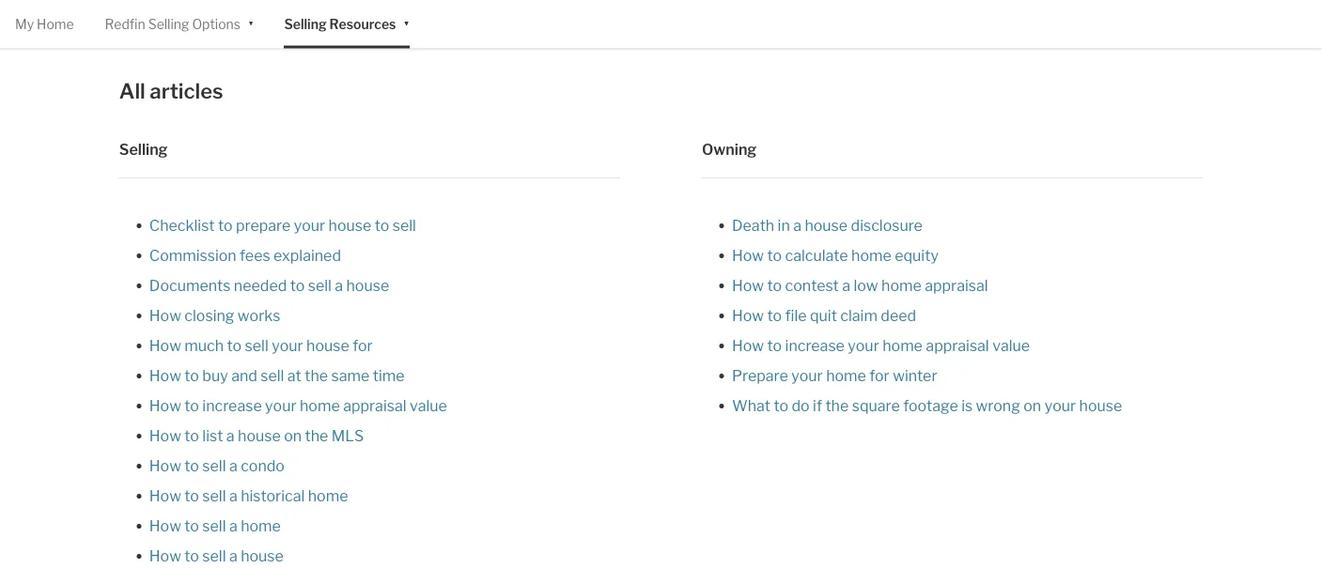 Task type: vqa. For each thing, say whether or not it's contained in the screenshot.
Checklist to prepare your house to sell 'link'
yes



Task type: describe. For each thing, give the bounding box(es) containing it.
claim
[[840, 306, 878, 325]]

selling resources ▾
[[284, 15, 410, 32]]

how to contest a low home appraisal
[[732, 276, 988, 295]]

a for how to contest a low home appraisal
[[842, 276, 851, 295]]

quit
[[810, 306, 837, 325]]

how to sell a historical home
[[149, 487, 348, 505]]

owning
[[702, 140, 757, 158]]

death in a house disclosure
[[732, 216, 923, 234]]

how for "how to list a house on the mls" link
[[149, 427, 181, 445]]

resources
[[329, 16, 396, 32]]

redfin selling options ▾
[[105, 15, 254, 32]]

time
[[373, 367, 405, 385]]

redfin
[[105, 16, 145, 32]]

calculate
[[785, 246, 848, 265]]

how to sell a house
[[149, 547, 284, 565]]

your down how to buy and sell at the same time link
[[265, 397, 297, 415]]

how to calculate home equity
[[732, 246, 939, 265]]

my
[[15, 16, 34, 32]]

documents needed to sell a house link
[[149, 276, 389, 295]]

the for mls
[[305, 427, 328, 445]]

all articles
[[119, 78, 223, 104]]

home right "historical"
[[308, 487, 348, 505]]

documents needed to sell a house
[[149, 276, 389, 295]]

home up low on the right of the page
[[851, 246, 892, 265]]

how much to sell your house for link
[[149, 336, 373, 355]]

do
[[792, 397, 810, 415]]

works
[[238, 306, 280, 325]]

increase for how to increase your home appraisal value 'link' to the left
[[202, 397, 262, 415]]

a for how to sell a house
[[229, 547, 237, 565]]

how to sell a historical home link
[[149, 487, 348, 505]]

1 horizontal spatial on
[[1024, 397, 1041, 415]]

0 horizontal spatial how to increase your home appraisal value link
[[149, 397, 447, 415]]

what to do if the square footage is wrong on your house link
[[732, 397, 1122, 415]]

0 horizontal spatial for
[[353, 336, 373, 355]]

home down "historical"
[[241, 517, 281, 535]]

fees
[[240, 246, 270, 265]]

and
[[231, 367, 257, 385]]

0 horizontal spatial value
[[410, 397, 447, 415]]

redfin selling options link
[[105, 0, 241, 48]]

appraisal for how to increase your home appraisal value 'link' to the top
[[926, 336, 989, 355]]

increase for how to increase your home appraisal value 'link' to the top
[[785, 336, 845, 355]]

square
[[852, 397, 900, 415]]

prepare
[[732, 367, 788, 385]]

how for how closing works link
[[149, 306, 181, 325]]

what
[[732, 397, 771, 415]]

if
[[813, 397, 822, 415]]

equity
[[895, 246, 939, 265]]

your up explained
[[294, 216, 325, 234]]

my home
[[15, 16, 74, 32]]

winter
[[893, 367, 937, 385]]

list
[[202, 427, 223, 445]]

0 vertical spatial appraisal
[[925, 276, 988, 295]]

prepare your home for winter link
[[732, 367, 937, 385]]

my home link
[[15, 0, 74, 48]]

▾ inside 'redfin selling options ▾'
[[248, 15, 254, 31]]

home
[[37, 16, 74, 32]]

selling resources link
[[284, 0, 396, 48]]

how for how to sell a house link
[[149, 547, 181, 565]]

a for how to list a house on the mls
[[226, 427, 235, 445]]

needed
[[234, 276, 287, 295]]

a for how to sell a home
[[229, 517, 237, 535]]

condo
[[241, 457, 285, 475]]

a for how to sell a condo
[[229, 457, 237, 475]]

mls
[[332, 427, 364, 445]]

how to sell a home
[[149, 517, 281, 535]]

home down deed
[[883, 336, 923, 355]]

same
[[331, 367, 370, 385]]



Task type: locate. For each thing, give the bounding box(es) containing it.
at
[[287, 367, 301, 385]]

a left the condo
[[229, 457, 237, 475]]

a down how to sell a home
[[229, 547, 237, 565]]

home down at
[[300, 397, 340, 415]]

how to increase your home appraisal value down at
[[149, 397, 447, 415]]

how to buy and sell at the same time
[[149, 367, 405, 385]]

how to increase your home appraisal value
[[732, 336, 1030, 355], [149, 397, 447, 415]]

0 vertical spatial the
[[305, 367, 328, 385]]

2 vertical spatial the
[[305, 427, 328, 445]]

how to contest a low home appraisal link
[[732, 276, 988, 295]]

increase
[[785, 336, 845, 355], [202, 397, 262, 415]]

commission fees explained
[[149, 246, 341, 265]]

house
[[329, 216, 371, 234], [805, 216, 848, 234], [346, 276, 389, 295], [306, 336, 349, 355], [1079, 397, 1122, 415], [238, 427, 281, 445], [241, 547, 284, 565]]

how for 'how to sell a condo' link
[[149, 457, 181, 475]]

1 vertical spatial value
[[410, 397, 447, 415]]

a down how to sell a historical home
[[229, 517, 237, 535]]

for up same
[[353, 336, 373, 355]]

▾ right options
[[248, 15, 254, 31]]

0 horizontal spatial ▾
[[248, 15, 254, 31]]

1 horizontal spatial how to increase your home appraisal value link
[[732, 336, 1030, 355]]

checklist to prepare your house to sell link
[[149, 216, 416, 234]]

a for how to sell a historical home
[[229, 487, 237, 505]]

appraisal
[[925, 276, 988, 295], [926, 336, 989, 355], [343, 397, 406, 415]]

appraisal down "time"
[[343, 397, 406, 415]]

how to increase your home appraisal value link
[[732, 336, 1030, 355], [149, 397, 447, 415]]

what to do if the square footage is wrong on your house
[[732, 397, 1122, 415]]

the right if
[[826, 397, 849, 415]]

in
[[778, 216, 790, 234]]

how for how to increase your home appraisal value 'link' to the left
[[149, 397, 181, 415]]

how closing works link
[[149, 306, 280, 325]]

how to sell a house link
[[149, 547, 284, 565]]

prepare your home for winter
[[732, 367, 937, 385]]

0 horizontal spatial on
[[284, 427, 302, 445]]

how to file quit claim deed
[[732, 306, 916, 325]]

commission
[[149, 246, 237, 265]]

selling inside 'redfin selling options ▾'
[[148, 16, 189, 32]]

deed
[[881, 306, 916, 325]]

home
[[851, 246, 892, 265], [882, 276, 922, 295], [883, 336, 923, 355], [826, 367, 866, 385], [300, 397, 340, 415], [308, 487, 348, 505], [241, 517, 281, 535]]

historical
[[241, 487, 305, 505]]

all
[[119, 78, 145, 104]]

1 vertical spatial for
[[870, 367, 890, 385]]

how much to sell your house for
[[149, 336, 373, 355]]

the for same
[[305, 367, 328, 385]]

for up square
[[870, 367, 890, 385]]

prepare
[[236, 216, 291, 234]]

how for how much to sell your house for link
[[149, 336, 181, 355]]

0 vertical spatial value
[[993, 336, 1030, 355]]

1 horizontal spatial value
[[993, 336, 1030, 355]]

how to list a house on the mls
[[149, 427, 364, 445]]

increase down and
[[202, 397, 262, 415]]

documents
[[149, 276, 231, 295]]

your up do
[[792, 367, 823, 385]]

your up at
[[272, 336, 303, 355]]

articles
[[150, 78, 223, 104]]

commission fees explained link
[[149, 246, 341, 265]]

▾
[[248, 15, 254, 31], [404, 15, 410, 31]]

1 horizontal spatial how to increase your home appraisal value
[[732, 336, 1030, 355]]

to
[[218, 216, 233, 234], [375, 216, 389, 234], [767, 246, 782, 265], [290, 276, 305, 295], [767, 276, 782, 295], [767, 306, 782, 325], [227, 336, 242, 355], [767, 336, 782, 355], [185, 367, 199, 385], [185, 397, 199, 415], [774, 397, 789, 415], [185, 427, 199, 445], [185, 457, 199, 475], [185, 487, 199, 505], [185, 517, 199, 535], [185, 547, 199, 565]]

selling
[[148, 16, 189, 32], [284, 16, 327, 32], [119, 140, 168, 158]]

1 horizontal spatial for
[[870, 367, 890, 385]]

your down claim
[[848, 336, 879, 355]]

the right at
[[305, 367, 328, 385]]

death
[[732, 216, 775, 234]]

a right in
[[793, 216, 802, 234]]

2 vertical spatial appraisal
[[343, 397, 406, 415]]

selling for selling
[[119, 140, 168, 158]]

wrong
[[976, 397, 1020, 415]]

a left low on the right of the page
[[842, 276, 851, 295]]

1 ▾ from the left
[[248, 15, 254, 31]]

0 vertical spatial for
[[353, 336, 373, 355]]

increase down the 'quit'
[[785, 336, 845, 355]]

disclosure
[[851, 216, 923, 234]]

how closing works
[[149, 306, 280, 325]]

explained
[[274, 246, 341, 265]]

how to sell a home link
[[149, 517, 281, 535]]

how to buy and sell at the same time link
[[149, 367, 405, 385]]

selling for selling resources ▾
[[284, 16, 327, 32]]

0 vertical spatial how to increase your home appraisal value
[[732, 336, 1030, 355]]

how for the how to sell a historical home link
[[149, 487, 181, 505]]

how for how to sell a home link
[[149, 517, 181, 535]]

how for how to calculate home equity link
[[732, 246, 764, 265]]

how to sell a condo
[[149, 457, 285, 475]]

appraisal down equity
[[925, 276, 988, 295]]

on right the wrong
[[1024, 397, 1041, 415]]

footage
[[903, 397, 958, 415]]

how for how to contest a low home appraisal 'link'
[[732, 276, 764, 295]]

1 vertical spatial how to increase your home appraisal value link
[[149, 397, 447, 415]]

how to file quit claim deed link
[[732, 306, 916, 325]]

▾ inside selling resources ▾
[[404, 15, 410, 31]]

how to sell a condo link
[[149, 457, 285, 475]]

1 vertical spatial appraisal
[[926, 336, 989, 355]]

how to calculate home equity link
[[732, 246, 939, 265]]

appraisal up winter
[[926, 336, 989, 355]]

sell
[[393, 216, 416, 234], [308, 276, 332, 295], [245, 336, 269, 355], [261, 367, 284, 385], [202, 457, 226, 475], [202, 487, 226, 505], [202, 517, 226, 535], [202, 547, 226, 565]]

is
[[962, 397, 973, 415]]

home up square
[[826, 367, 866, 385]]

0 vertical spatial on
[[1024, 397, 1041, 415]]

closing
[[185, 306, 234, 325]]

much
[[185, 336, 224, 355]]

1 vertical spatial the
[[826, 397, 849, 415]]

0 vertical spatial increase
[[785, 336, 845, 355]]

how to increase your home appraisal value link down at
[[149, 397, 447, 415]]

your
[[294, 216, 325, 234], [272, 336, 303, 355], [848, 336, 879, 355], [792, 367, 823, 385], [265, 397, 297, 415], [1045, 397, 1076, 415]]

1 vertical spatial on
[[284, 427, 302, 445]]

selling right the redfin
[[148, 16, 189, 32]]

home up deed
[[882, 276, 922, 295]]

low
[[854, 276, 878, 295]]

how for how to increase your home appraisal value 'link' to the top
[[732, 336, 764, 355]]

▾ right the resources
[[404, 15, 410, 31]]

selling left the resources
[[284, 16, 327, 32]]

0 horizontal spatial increase
[[202, 397, 262, 415]]

the left mls
[[305, 427, 328, 445]]

checklist to prepare your house to sell
[[149, 216, 416, 234]]

selling down all
[[119, 140, 168, 158]]

a down 'how to sell a condo' link
[[229, 487, 237, 505]]

value
[[993, 336, 1030, 355], [410, 397, 447, 415]]

0 horizontal spatial how to increase your home appraisal value
[[149, 397, 447, 415]]

contest
[[785, 276, 839, 295]]

appraisal for how to increase your home appraisal value 'link' to the left
[[343, 397, 406, 415]]

options
[[192, 16, 241, 32]]

selling inside selling resources ▾
[[284, 16, 327, 32]]

how to list a house on the mls link
[[149, 427, 364, 445]]

death in a house disclosure link
[[732, 216, 923, 234]]

a down explained
[[335, 276, 343, 295]]

a right list
[[226, 427, 235, 445]]

0 vertical spatial how to increase your home appraisal value link
[[732, 336, 1030, 355]]

a
[[793, 216, 802, 234], [335, 276, 343, 295], [842, 276, 851, 295], [226, 427, 235, 445], [229, 457, 237, 475], [229, 487, 237, 505], [229, 517, 237, 535], [229, 547, 237, 565]]

on
[[1024, 397, 1041, 415], [284, 427, 302, 445]]

for
[[353, 336, 373, 355], [870, 367, 890, 385]]

on up the condo
[[284, 427, 302, 445]]

the
[[305, 367, 328, 385], [826, 397, 849, 415], [305, 427, 328, 445]]

1 vertical spatial increase
[[202, 397, 262, 415]]

checklist
[[149, 216, 215, 234]]

2 ▾ from the left
[[404, 15, 410, 31]]

your right the wrong
[[1045, 397, 1076, 415]]

1 vertical spatial how to increase your home appraisal value
[[149, 397, 447, 415]]

how to increase your home appraisal value link down deed
[[732, 336, 1030, 355]]

buy
[[202, 367, 228, 385]]

how
[[732, 246, 764, 265], [732, 276, 764, 295], [149, 306, 181, 325], [732, 306, 764, 325], [149, 336, 181, 355], [732, 336, 764, 355], [149, 367, 181, 385], [149, 397, 181, 415], [149, 427, 181, 445], [149, 457, 181, 475], [149, 487, 181, 505], [149, 517, 181, 535], [149, 547, 181, 565]]

1 horizontal spatial ▾
[[404, 15, 410, 31]]

1 horizontal spatial increase
[[785, 336, 845, 355]]

how for how to buy and sell at the same time link
[[149, 367, 181, 385]]

how to increase your home appraisal value down deed
[[732, 336, 1030, 355]]

how for the how to file quit claim deed link
[[732, 306, 764, 325]]

file
[[785, 306, 807, 325]]



